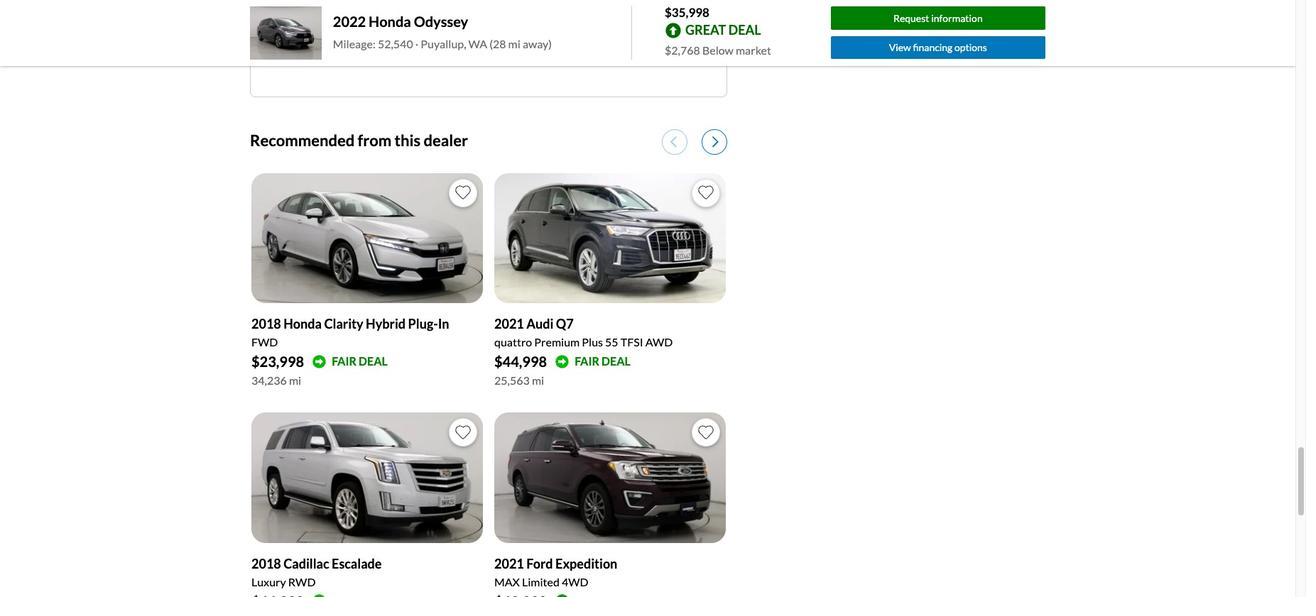 Task type: vqa. For each thing, say whether or not it's contained in the screenshot.
first job from the top
no



Task type: describe. For each thing, give the bounding box(es) containing it.
55
[[605, 335, 619, 349]]

honda for 2018
[[284, 316, 322, 332]]

cadillac
[[284, 556, 329, 572]]

mi inside 2022 honda odyssey mileage: 52,540 · puyallup, wa (28 mi away)
[[508, 37, 521, 51]]

scroll right image
[[713, 136, 719, 148]]

away)
[[523, 37, 552, 51]]

expedition
[[556, 556, 618, 572]]

$2,768
[[665, 43, 700, 56]]

request information button
[[831, 7, 1046, 30]]

request information
[[894, 12, 983, 24]]

fair deal for $44,998
[[575, 355, 631, 368]]

plus
[[582, 335, 603, 349]]

2018 cadillac escalade luxury rwd
[[252, 556, 382, 589]]

email
[[466, 35, 494, 49]]

great
[[686, 22, 726, 37]]

wa
[[469, 37, 487, 51]]

52,540
[[378, 37, 413, 51]]

25,563 mi
[[495, 374, 544, 387]]

$23,998
[[252, 353, 304, 370]]

q7
[[556, 316, 574, 332]]

4wd
[[562, 575, 589, 589]]

2022 honda odyssey image
[[250, 6, 322, 60]]

market
[[736, 43, 772, 56]]

dealer
[[424, 131, 468, 150]]

quattro
[[495, 335, 532, 349]]

options
[[955, 42, 988, 54]]

2022
[[333, 13, 366, 30]]

fair for $44,998
[[575, 355, 600, 368]]

mileage:
[[333, 37, 376, 51]]

below
[[703, 43, 734, 56]]

fair deal for $23,998
[[332, 355, 388, 368]]

fair deal image
[[556, 355, 569, 369]]

2018 cadillac escalade image
[[252, 413, 483, 543]]

$35,998
[[665, 5, 710, 20]]

1 fair deal image from the top
[[313, 355, 326, 369]]

2018 honda clarity hybrid plug-in image
[[252, 173, 483, 303]]

deal
[[729, 22, 761, 37]]

2021 audi q7 quattro premium plus 55 tfsi awd
[[495, 316, 673, 349]]

2 fair deal image from the top
[[313, 595, 326, 598]]

(28
[[490, 37, 506, 51]]

25,563
[[495, 374, 530, 387]]

deal for $44,998
[[602, 355, 631, 368]]

2018 for cadillac
[[252, 556, 281, 572]]

2018 for honda
[[252, 316, 281, 332]]

hybrid
[[366, 316, 406, 332]]

escalade
[[332, 556, 382, 572]]

2021 for ford
[[495, 556, 524, 572]]

financing
[[913, 42, 953, 54]]



Task type: locate. For each thing, give the bounding box(es) containing it.
honda inside 2022 honda odyssey mileage: 52,540 · puyallup, wa (28 mi away)
[[369, 13, 411, 30]]

this
[[395, 131, 421, 150]]

2018
[[252, 316, 281, 332], [252, 556, 281, 572]]

information
[[932, 12, 983, 24]]

2021 up quattro in the bottom of the page
[[495, 316, 524, 332]]

me
[[496, 35, 511, 49]]

2 fair deal from the left
[[575, 355, 631, 368]]

mi for $23,998
[[289, 374, 301, 387]]

0 vertical spatial fair deal image
[[313, 355, 326, 369]]

scroll left image
[[671, 136, 677, 148]]

2021 audi q7 image
[[495, 173, 726, 303]]

honda inside '2018 honda clarity hybrid plug-in fwd'
[[284, 316, 322, 332]]

fair
[[332, 355, 357, 368], [575, 355, 600, 368]]

2 deal from the left
[[602, 355, 631, 368]]

deal for $23,998
[[359, 355, 388, 368]]

honda up 52,540
[[369, 13, 411, 30]]

1 2021 from the top
[[495, 316, 524, 332]]

2 2021 from the top
[[495, 556, 524, 572]]

fair deal image
[[313, 355, 326, 369], [313, 595, 326, 598]]

0 vertical spatial 2021
[[495, 316, 524, 332]]

honda
[[369, 13, 411, 30], [284, 316, 322, 332]]

luxury
[[252, 575, 286, 589]]

2021 up max
[[495, 556, 524, 572]]

2 fair from the left
[[575, 355, 600, 368]]

2021
[[495, 316, 524, 332], [495, 556, 524, 572]]

0 horizontal spatial fair deal
[[332, 355, 388, 368]]

recommended from this dealer
[[250, 131, 468, 150]]

request
[[894, 12, 930, 24]]

deal down '2018 honda clarity hybrid plug-in fwd' on the bottom left of the page
[[359, 355, 388, 368]]

ford
[[527, 556, 553, 572]]

1 fair from the left
[[332, 355, 357, 368]]

fair deal image right $23,998
[[313, 355, 326, 369]]

audi
[[527, 316, 554, 332]]

puyallup,
[[421, 37, 466, 51]]

1 vertical spatial 2021
[[495, 556, 524, 572]]

0 horizontal spatial mi
[[289, 374, 301, 387]]

1 horizontal spatial deal
[[602, 355, 631, 368]]

deal down 55
[[602, 355, 631, 368]]

fair deal image down the rwd
[[313, 595, 326, 598]]

awd
[[646, 335, 673, 349]]

1 2018 from the top
[[252, 316, 281, 332]]

34,236 mi
[[252, 374, 301, 387]]

clarity
[[324, 316, 364, 332]]

2018 up luxury at the bottom left
[[252, 556, 281, 572]]

deal
[[359, 355, 388, 368], [602, 355, 631, 368]]

limited
[[522, 575, 560, 589]]

2021 inside "2021 ford expedition max limited 4wd"
[[495, 556, 524, 572]]

fair deal down '2018 honda clarity hybrid plug-in fwd' on the bottom left of the page
[[332, 355, 388, 368]]

2021 ford expedition max limited 4wd
[[495, 556, 618, 589]]

$2,768 below market
[[665, 43, 772, 56]]

rwd
[[288, 575, 316, 589]]

2 horizontal spatial mi
[[532, 374, 544, 387]]

0 horizontal spatial deal
[[359, 355, 388, 368]]

2 2018 from the top
[[252, 556, 281, 572]]

1 horizontal spatial fair
[[575, 355, 600, 368]]

recommended
[[250, 131, 355, 150]]

1 vertical spatial honda
[[284, 316, 322, 332]]

2021 ford expedition image
[[495, 413, 726, 543]]

0 vertical spatial 2018
[[252, 316, 281, 332]]

max
[[495, 575, 520, 589]]

1 horizontal spatial fair deal
[[575, 355, 631, 368]]

·
[[415, 37, 419, 51]]

2018 up fwd
[[252, 316, 281, 332]]

0 vertical spatial honda
[[369, 13, 411, 30]]

1 horizontal spatial honda
[[369, 13, 411, 30]]

2018 inside '2018 honda clarity hybrid plug-in fwd'
[[252, 316, 281, 332]]

view
[[889, 42, 912, 54]]

view financing options button
[[831, 36, 1046, 59]]

2021 for audi
[[495, 316, 524, 332]]

email me
[[466, 35, 511, 49]]

email me button
[[369, 28, 608, 57]]

2018 honda clarity hybrid plug-in fwd
[[252, 316, 449, 349]]

mi down $23,998
[[289, 374, 301, 387]]

fwd
[[252, 335, 278, 349]]

fair down plus
[[575, 355, 600, 368]]

fair down '2018 honda clarity hybrid plug-in fwd' on the bottom left of the page
[[332, 355, 357, 368]]

2018 inside 2018 cadillac escalade luxury rwd
[[252, 556, 281, 572]]

2022 honda odyssey mileage: 52,540 · puyallup, wa (28 mi away)
[[333, 13, 552, 51]]

34,236
[[252, 374, 287, 387]]

1 deal from the left
[[359, 355, 388, 368]]

2021 inside 2021 audi q7 quattro premium plus 55 tfsi awd
[[495, 316, 524, 332]]

honda left clarity
[[284, 316, 322, 332]]

1 vertical spatial fair deal image
[[313, 595, 326, 598]]

plug-
[[408, 316, 438, 332]]

honda for 2022
[[369, 13, 411, 30]]

in
[[438, 316, 449, 332]]

view financing options
[[889, 42, 988, 54]]

from
[[358, 131, 392, 150]]

mi
[[508, 37, 521, 51], [289, 374, 301, 387], [532, 374, 544, 387]]

0 horizontal spatial honda
[[284, 316, 322, 332]]

1 fair deal from the left
[[332, 355, 388, 368]]

mi down $44,998
[[532, 374, 544, 387]]

fair deal down 55
[[575, 355, 631, 368]]

mi right (28
[[508, 37, 521, 51]]

odyssey
[[414, 13, 468, 30]]

1 vertical spatial 2018
[[252, 556, 281, 572]]

mi for $44,998
[[532, 374, 544, 387]]

fair for $23,998
[[332, 355, 357, 368]]

$44,998
[[495, 353, 547, 370]]

good deal image
[[556, 595, 569, 598]]

0 horizontal spatial fair
[[332, 355, 357, 368]]

great deal
[[686, 22, 761, 37]]

tfsi
[[621, 335, 643, 349]]

premium
[[535, 335, 580, 349]]

fair deal
[[332, 355, 388, 368], [575, 355, 631, 368]]

1 horizontal spatial mi
[[508, 37, 521, 51]]



